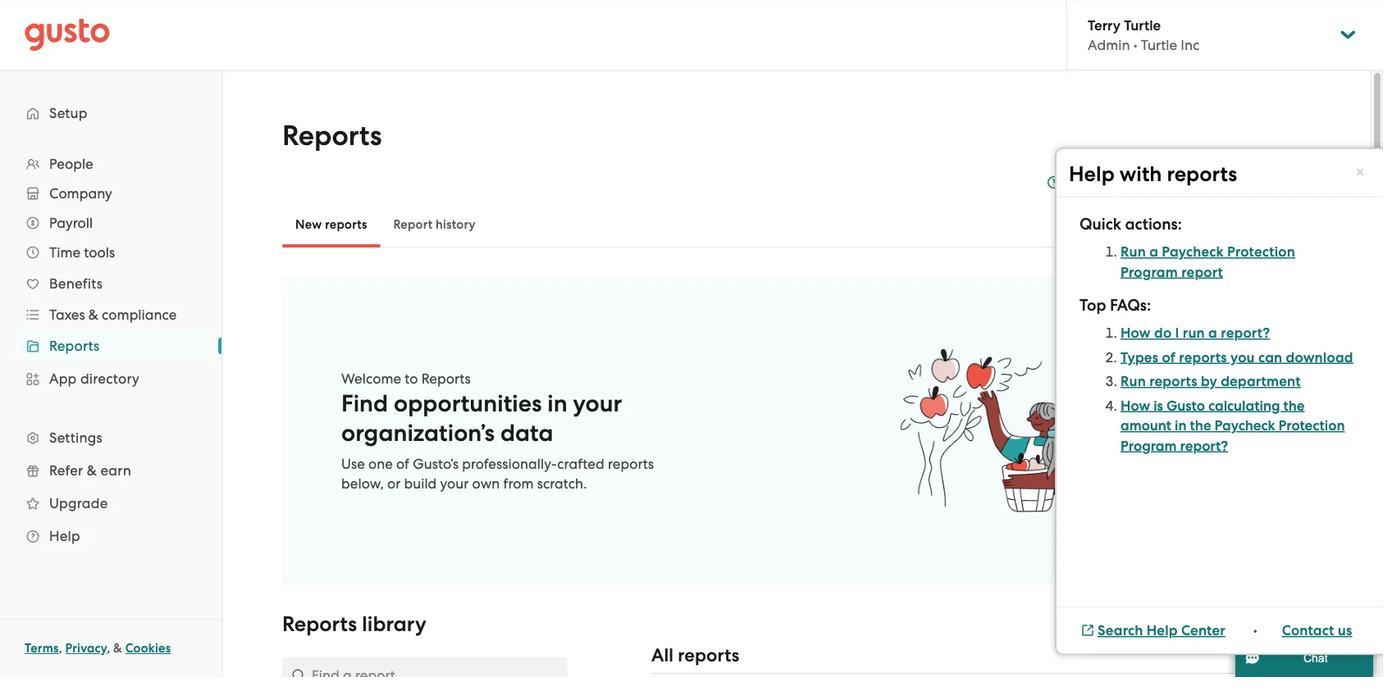 Task type: vqa. For each thing, say whether or not it's contained in the screenshot.
Help with reports's Help
yes



Task type: describe. For each thing, give the bounding box(es) containing it.
reports library
[[282, 613, 427, 638]]

is
[[1154, 398, 1164, 415]]

help link
[[16, 522, 205, 552]]

terms , privacy , & cookies
[[25, 642, 171, 657]]

gusto's
[[413, 456, 459, 473]]

top
[[1080, 296, 1107, 315]]

setup link
[[16, 98, 205, 128]]

0 vertical spatial module__icon___slcit image
[[1354, 166, 1367, 179]]

crafted
[[558, 456, 605, 473]]

report history button
[[380, 205, 489, 245]]

library
[[362, 613, 427, 638]]

time
[[49, 245, 81, 261]]

help for help
[[49, 529, 80, 545]]

paycheck inside run a paycheck protection program report
[[1163, 244, 1224, 261]]

protection inside how do i run a report? types of reports you can download run reports by department how is gusto calculating the amount in the paycheck protection program report?
[[1279, 418, 1346, 435]]

professionally-
[[462, 456, 558, 473]]

run
[[1183, 325, 1206, 342]]

in inside welcome to reports find opportunities in your organization's data
[[548, 390, 568, 418]]

run inside run a paycheck protection program report
[[1121, 244, 1147, 261]]

do
[[1155, 325, 1172, 342]]

terms
[[25, 642, 59, 657]]

refer
[[49, 463, 83, 479]]

quick actions:
[[1080, 215, 1183, 234]]

below,
[[341, 476, 384, 492]]

time tools
[[49, 245, 115, 261]]

earn
[[101, 463, 131, 479]]

us
[[1339, 623, 1353, 640]]

company
[[49, 186, 112, 202]]

new reports button
[[282, 205, 380, 245]]

privacy
[[65, 642, 107, 657]]

faqs
[[1068, 174, 1101, 191]]

new reports
[[295, 218, 367, 232]]

faqs button
[[1048, 173, 1101, 192]]

terms link
[[25, 642, 59, 657]]

i
[[1176, 325, 1180, 342]]

with
[[1120, 162, 1163, 187]]

admin
[[1088, 37, 1131, 53]]

department
[[1222, 373, 1302, 390]]

app directory link
[[16, 364, 205, 394]]

gusto navigation element
[[0, 71, 222, 579]]

setup
[[49, 105, 88, 121]]

all reports
[[652, 645, 740, 667]]

list containing people
[[0, 149, 222, 553]]

own
[[472, 476, 500, 492]]

report inside button
[[394, 218, 433, 232]]

payroll button
[[16, 208, 205, 238]]

how is gusto calculating the amount in the paycheck protection program report? link
[[1121, 398, 1346, 455]]

refer & earn
[[49, 463, 131, 479]]

report
[[1182, 264, 1224, 281]]

payroll
[[49, 215, 93, 231]]

all
[[652, 645, 674, 667]]

program inside how do i run a report? types of reports you can download run reports by department how is gusto calculating the amount in the paycheck protection program report?
[[1121, 438, 1178, 455]]

upgrade
[[49, 496, 108, 512]]

taxes & compliance
[[49, 307, 177, 323]]

people
[[49, 156, 93, 172]]

search
[[1098, 623, 1144, 640]]

tools
[[84, 245, 115, 261]]

find
[[341, 390, 388, 418]]

reports inside gusto navigation 'element'
[[49, 338, 100, 355]]

refer & earn link
[[16, 456, 205, 486]]

faqs:
[[1111, 296, 1152, 315]]

1 horizontal spatial •
[[1254, 623, 1258, 639]]

chat
[[1304, 653, 1329, 665]]

• inside the 'terry turtle admin • turtle inc'
[[1134, 37, 1138, 53]]

& for earn
[[87, 463, 97, 479]]

app directory
[[49, 371, 140, 387]]

benefits link
[[16, 269, 205, 299]]

report history
[[394, 218, 476, 232]]

2 how from the top
[[1121, 398, 1151, 415]]

module__icon___slcit image inside the search help center link
[[1082, 625, 1095, 638]]

download
[[1287, 349, 1354, 366]]

welcome to reports find opportunities in your organization's data
[[341, 371, 622, 447]]

new for new custom report
[[1160, 174, 1190, 190]]

run a paycheck protection program report link
[[1121, 244, 1296, 281]]

0 horizontal spatial the
[[1191, 418, 1212, 435]]

search help center
[[1098, 623, 1226, 640]]

custom
[[1194, 174, 1244, 190]]

help with reports
[[1070, 162, 1238, 187]]

terry turtle admin • turtle inc
[[1088, 17, 1200, 53]]

in inside how do i run a report? types of reports you can download run reports by department how is gusto calculating the amount in the paycheck protection program report?
[[1176, 418, 1187, 435]]

terry
[[1088, 17, 1121, 33]]

opportunities
[[394, 390, 542, 418]]

calculating
[[1209, 398, 1281, 415]]

reports link
[[16, 332, 205, 361]]

new custom report
[[1160, 174, 1292, 190]]

compliance
[[102, 307, 177, 323]]



Task type: locate. For each thing, give the bounding box(es) containing it.
, left cookies
[[107, 642, 110, 657]]

of down do
[[1163, 349, 1176, 366]]

program up faqs: in the right top of the page
[[1121, 264, 1179, 281]]

your up crafted
[[573, 390, 622, 418]]

your
[[573, 390, 622, 418], [440, 476, 469, 492]]

actions:
[[1126, 215, 1183, 234]]

build
[[404, 476, 437, 492]]

contact us
[[1283, 623, 1353, 640]]

gusto
[[1167, 398, 1206, 415]]

0 vertical spatial &
[[88, 307, 98, 323]]

a down actions:
[[1150, 244, 1159, 261]]

use one of gusto's professionally-crafted reports below, or build your own from scratch.
[[341, 456, 654, 492]]

new inside "new reports" button
[[295, 218, 322, 232]]

0 vertical spatial the
[[1284, 398, 1305, 415]]

of inside how do i run a report? types of reports you can download run reports by department how is gusto calculating the amount in the paycheck protection program report?
[[1163, 349, 1176, 366]]

2 program from the top
[[1121, 438, 1178, 455]]

1 horizontal spatial ,
[[107, 642, 110, 657]]

1 horizontal spatial in
[[1176, 418, 1187, 435]]

0 vertical spatial •
[[1134, 37, 1138, 53]]

in up data
[[548, 390, 568, 418]]

0 vertical spatial a
[[1150, 244, 1159, 261]]

new for new reports
[[295, 218, 322, 232]]

settings
[[49, 430, 103, 447]]

program down amount
[[1121, 438, 1178, 455]]

report?
[[1222, 325, 1271, 342], [1181, 438, 1229, 455]]

cookies button
[[125, 639, 171, 659]]

the
[[1284, 398, 1305, 415], [1191, 418, 1212, 435]]

report? up 'you'
[[1222, 325, 1271, 342]]

1 vertical spatial new
[[295, 218, 322, 232]]

reports inside button
[[325, 218, 367, 232]]

help left center
[[1147, 623, 1178, 640]]

of
[[1163, 349, 1176, 366], [397, 456, 410, 473]]

1 vertical spatial run
[[1121, 373, 1147, 390]]

• right center
[[1254, 623, 1258, 639]]

use
[[341, 456, 365, 473]]

run down types
[[1121, 373, 1147, 390]]

1 horizontal spatial help
[[1070, 162, 1115, 187]]

report right custom
[[1247, 174, 1292, 190]]

a right run
[[1209, 325, 1218, 342]]

taxes
[[49, 307, 85, 323]]

0 vertical spatial new
[[1160, 174, 1190, 190]]

2 vertical spatial &
[[113, 642, 122, 657]]

0 horizontal spatial report
[[394, 218, 433, 232]]

types of reports you can download button
[[1121, 348, 1354, 368]]

0 vertical spatial report
[[1247, 174, 1292, 190]]

list containing how do i run a report?
[[1105, 323, 1354, 456]]

1 , from the left
[[59, 642, 62, 657]]

from
[[504, 476, 534, 492]]

protection
[[1228, 244, 1296, 261], [1279, 418, 1346, 435]]

cookies
[[125, 642, 171, 657]]

1 vertical spatial module__icon___slcit image
[[1082, 625, 1095, 638]]

chat button
[[1236, 640, 1374, 678]]

paycheck
[[1163, 244, 1224, 261], [1215, 418, 1276, 435]]

0 vertical spatial help
[[1070, 162, 1115, 187]]

reports
[[1168, 162, 1238, 187], [325, 218, 367, 232], [1180, 349, 1228, 366], [1150, 373, 1198, 390], [608, 456, 654, 473], [678, 645, 740, 667]]

1 horizontal spatial a
[[1209, 325, 1218, 342]]

in
[[548, 390, 568, 418], [1176, 418, 1187, 435]]

0 vertical spatial your
[[573, 390, 622, 418]]

list
[[0, 149, 222, 553], [1105, 323, 1354, 456]]

1 run from the top
[[1121, 244, 1147, 261]]

app
[[49, 371, 77, 387]]

program inside run a paycheck protection program report
[[1121, 264, 1179, 281]]

1 vertical spatial of
[[397, 456, 410, 473]]

company button
[[16, 179, 205, 208]]

1 horizontal spatial your
[[573, 390, 622, 418]]

& for compliance
[[88, 307, 98, 323]]

protection inside run a paycheck protection program report
[[1228, 244, 1296, 261]]

by
[[1202, 373, 1218, 390]]

0 vertical spatial of
[[1163, 349, 1176, 366]]

0 horizontal spatial help
[[49, 529, 80, 545]]

1 vertical spatial •
[[1254, 623, 1258, 639]]

& left cookies
[[113, 642, 122, 657]]

data
[[501, 419, 554, 447]]

reports inside use one of gusto's professionally-crafted reports below, or build your own from scratch.
[[608, 456, 654, 473]]

a inside run a paycheck protection program report
[[1150, 244, 1159, 261]]

help left with
[[1070, 162, 1115, 187]]

1 vertical spatial report
[[394, 218, 433, 232]]

1 vertical spatial protection
[[1279, 418, 1346, 435]]

1 how from the top
[[1121, 325, 1151, 342]]

0 horizontal spatial list
[[0, 149, 222, 553]]

how up types
[[1121, 325, 1151, 342]]

0 vertical spatial program
[[1121, 264, 1179, 281]]

to
[[405, 371, 418, 387]]

one
[[369, 456, 393, 473]]

& left the earn
[[87, 463, 97, 479]]

run down the quick actions:
[[1121, 244, 1147, 261]]

1 vertical spatial turtle
[[1142, 37, 1178, 53]]

module__icon___slcit image
[[1354, 166, 1367, 179], [1082, 625, 1095, 638]]

1 vertical spatial how
[[1121, 398, 1151, 415]]

0 horizontal spatial a
[[1150, 244, 1159, 261]]

people button
[[16, 149, 205, 179]]

0 vertical spatial paycheck
[[1163, 244, 1224, 261]]

new inside new custom report link
[[1160, 174, 1190, 190]]

1 horizontal spatial new
[[1160, 174, 1190, 190]]

0 horizontal spatial module__icon___slcit image
[[1082, 625, 1095, 638]]

how do i run a report? button
[[1121, 324, 1271, 344]]

how do i run a report? types of reports you can download run reports by department how is gusto calculating the amount in the paycheck protection program report?
[[1121, 325, 1354, 455]]

2 , from the left
[[107, 642, 110, 657]]

of up 'or'
[[397, 456, 410, 473]]

directory
[[80, 371, 140, 387]]

1 horizontal spatial report
[[1247, 174, 1292, 190]]

& right taxes
[[88, 307, 98, 323]]

turtle right terry
[[1125, 17, 1162, 33]]

0 horizontal spatial ,
[[59, 642, 62, 657]]

0 horizontal spatial in
[[548, 390, 568, 418]]

your inside use one of gusto's professionally-crafted reports below, or build your own from scratch.
[[440, 476, 469, 492]]

organization's
[[341, 419, 495, 447]]

Report Search bar field
[[282, 658, 568, 678]]

history
[[436, 218, 476, 232]]

paycheck up report
[[1163, 244, 1224, 261]]

paycheck down calculating
[[1215, 418, 1276, 435]]

turtle
[[1125, 17, 1162, 33], [1142, 37, 1178, 53]]

protection down department at the right bottom
[[1279, 418, 1346, 435]]

2 run from the top
[[1121, 373, 1147, 390]]

report left history
[[394, 218, 433, 232]]

of inside use one of gusto's professionally-crafted reports below, or build your own from scratch.
[[397, 456, 410, 473]]

turtle left 'inc'
[[1142, 37, 1178, 53]]

your down 'gusto's'
[[440, 476, 469, 492]]

& inside dropdown button
[[88, 307, 98, 323]]

1 vertical spatial your
[[440, 476, 469, 492]]

upgrade link
[[16, 489, 205, 519]]

reports tab list
[[282, 202, 1312, 248]]

new custom report link
[[1121, 163, 1312, 202]]

report
[[1247, 174, 1292, 190], [394, 218, 433, 232]]

,
[[59, 642, 62, 657], [107, 642, 110, 657]]

help for help with reports
[[1070, 162, 1115, 187]]

reports
[[282, 119, 382, 153], [49, 338, 100, 355], [422, 371, 471, 387], [282, 613, 357, 638]]

, left privacy link
[[59, 642, 62, 657]]

0 vertical spatial protection
[[1228, 244, 1296, 261]]

1 vertical spatial report?
[[1181, 438, 1229, 455]]

1 horizontal spatial of
[[1163, 349, 1176, 366]]

home image
[[25, 18, 110, 51]]

1 vertical spatial program
[[1121, 438, 1178, 455]]

1 vertical spatial &
[[87, 463, 97, 479]]

1 vertical spatial the
[[1191, 418, 1212, 435]]

taxes & compliance button
[[16, 300, 205, 330]]

a inside how do i run a report? types of reports you can download run reports by department how is gusto calculating the amount in the paycheck protection program report?
[[1209, 325, 1218, 342]]

how
[[1121, 325, 1151, 342], [1121, 398, 1151, 415]]

scratch.
[[537, 476, 587, 492]]

0 vertical spatial how
[[1121, 325, 1151, 342]]

1 vertical spatial paycheck
[[1215, 418, 1276, 435]]

the down department at the right bottom
[[1284, 398, 1305, 415]]

• right admin in the top of the page
[[1134, 37, 1138, 53]]

center
[[1182, 623, 1226, 640]]

2 horizontal spatial help
[[1147, 623, 1178, 640]]

reports inside welcome to reports find opportunities in your organization's data
[[422, 371, 471, 387]]

run reports by department button
[[1121, 372, 1302, 392]]

0 vertical spatial turtle
[[1125, 17, 1162, 33]]

types
[[1121, 349, 1159, 366]]

your inside welcome to reports find opportunities in your organization's data
[[573, 390, 622, 418]]

program
[[1121, 264, 1179, 281], [1121, 438, 1178, 455]]

1 vertical spatial a
[[1209, 325, 1218, 342]]

0 horizontal spatial new
[[295, 218, 322, 232]]

0 horizontal spatial of
[[397, 456, 410, 473]]

welcome
[[341, 371, 401, 387]]

0 horizontal spatial your
[[440, 476, 469, 492]]

0 vertical spatial run
[[1121, 244, 1147, 261]]

or
[[387, 476, 401, 492]]

how up amount
[[1121, 398, 1151, 415]]

contact us link
[[1283, 623, 1353, 640]]

amount
[[1121, 418, 1172, 435]]

new
[[1160, 174, 1190, 190], [295, 218, 322, 232]]

2 vertical spatial help
[[1147, 623, 1178, 640]]

report? down gusto
[[1181, 438, 1229, 455]]

in down gusto
[[1176, 418, 1187, 435]]

search help center link
[[1082, 623, 1229, 640]]

run inside how do i run a report? types of reports you can download run reports by department how is gusto calculating the amount in the paycheck protection program report?
[[1121, 373, 1147, 390]]

1 vertical spatial help
[[49, 529, 80, 545]]

1 program from the top
[[1121, 264, 1179, 281]]

1 horizontal spatial the
[[1284, 398, 1305, 415]]

paycheck inside how do i run a report? types of reports you can download run reports by department how is gusto calculating the amount in the paycheck protection program report?
[[1215, 418, 1276, 435]]

0 vertical spatial report?
[[1222, 325, 1271, 342]]

inc
[[1181, 37, 1200, 53]]

time tools button
[[16, 238, 205, 268]]

settings link
[[16, 424, 205, 453]]

can
[[1259, 349, 1283, 366]]

help inside gusto navigation 'element'
[[49, 529, 80, 545]]

help down upgrade
[[49, 529, 80, 545]]

the down gusto
[[1191, 418, 1212, 435]]

protection down 'new custom report'
[[1228, 244, 1296, 261]]

privacy link
[[65, 642, 107, 657]]

1 horizontal spatial list
[[1105, 323, 1354, 456]]

quick
[[1080, 215, 1122, 234]]

0 horizontal spatial •
[[1134, 37, 1138, 53]]

1 horizontal spatial module__icon___slcit image
[[1354, 166, 1367, 179]]

run a paycheck protection program report
[[1121, 244, 1296, 281]]



